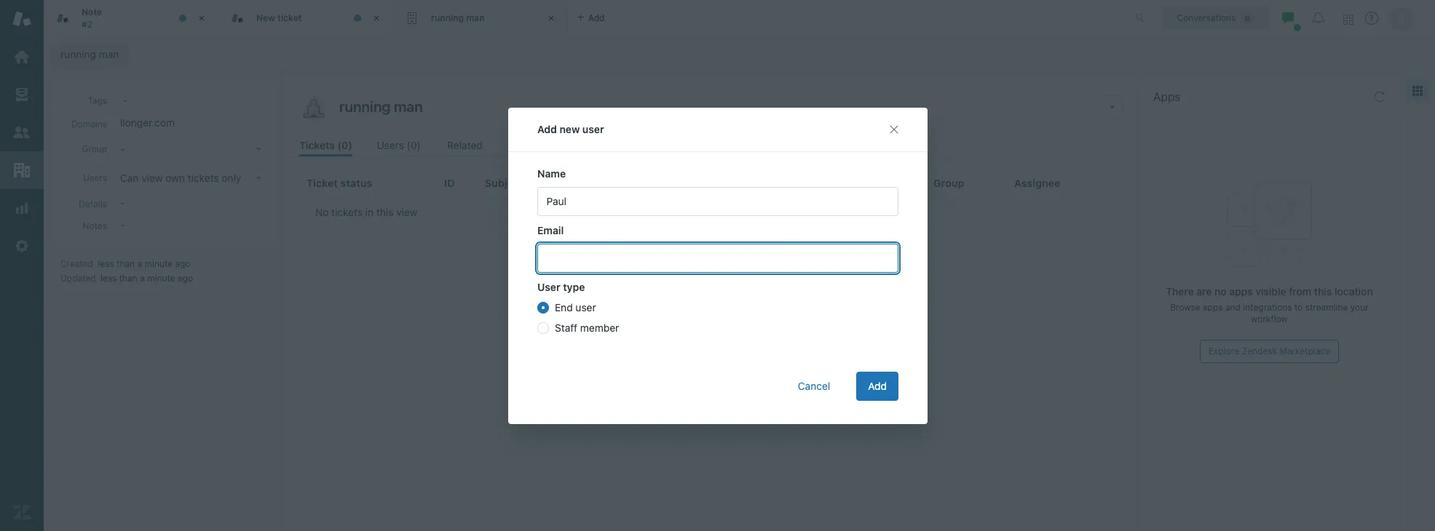 Task type: vqa. For each thing, say whether or not it's contained in the screenshot.
the left the from
no



Task type: describe. For each thing, give the bounding box(es) containing it.
add button
[[856, 372, 898, 401]]

close image inside 'new ticket' tab
[[369, 11, 384, 25]]

created less than a minute ago updated less than a minute ago
[[60, 259, 193, 284]]

grid containing ticket status
[[285, 169, 1138, 532]]

1 vertical spatial minute
[[147, 273, 175, 284]]

note
[[82, 7, 102, 18]]

main element
[[0, 0, 44, 532]]

notes
[[83, 221, 107, 232]]

your
[[1351, 302, 1369, 313]]

(0) for users (0)
[[407, 139, 421, 151]]

no
[[1215, 285, 1227, 298]]

email
[[537, 224, 564, 236]]

zendesk products image
[[1344, 14, 1354, 24]]

llonger.com
[[120, 117, 175, 129]]

are
[[1197, 285, 1212, 298]]

explore zendesk marketplace button
[[1200, 340, 1339, 363]]

ticket
[[278, 12, 302, 23]]

explore
[[1209, 346, 1239, 357]]

running
[[431, 12, 464, 23]]

no tickets in this view
[[315, 206, 418, 218]]

tickets (0)
[[299, 139, 352, 151]]

add for add new user
[[537, 123, 557, 135]]

from
[[1289, 285, 1312, 298]]

can view own tickets only
[[120, 172, 241, 184]]

domains
[[71, 119, 107, 130]]

1 vertical spatial than
[[119, 273, 137, 284]]

workflow
[[1251, 314, 1288, 325]]

customers image
[[12, 123, 31, 142]]

-
[[120, 143, 125, 155]]

ticket
[[307, 177, 338, 189]]

secondary element
[[44, 40, 1435, 69]]

requested
[[703, 177, 757, 189]]

close modal image
[[888, 123, 900, 135]]

cancel button
[[786, 372, 842, 401]]

name
[[537, 167, 566, 180]]

visible
[[1256, 285, 1286, 298]]

assignee
[[1014, 177, 1061, 189]]

organizations image
[[12, 161, 31, 180]]

views image
[[12, 85, 31, 104]]

users (0)
[[377, 139, 421, 151]]

- field
[[117, 92, 267, 108]]

created
[[60, 259, 93, 269]]

and
[[1226, 302, 1241, 313]]

new ticket
[[256, 12, 302, 23]]

0 vertical spatial group
[[82, 143, 107, 154]]

type
[[563, 281, 585, 293]]

1 horizontal spatial updated
[[829, 177, 872, 189]]

admin image
[[12, 237, 31, 256]]

add for add
[[868, 380, 887, 392]]

1 vertical spatial user
[[575, 301, 596, 314]]

tickets inside button
[[188, 172, 219, 184]]

integrations
[[1243, 302, 1292, 313]]

no
[[315, 206, 329, 218]]

0 vertical spatial minute
[[145, 259, 173, 269]]

note #2
[[82, 7, 102, 29]]

arrow down image for -
[[256, 148, 261, 151]]

browse
[[1170, 302, 1201, 313]]

zendesk support image
[[12, 9, 31, 28]]

explore zendesk marketplace
[[1209, 346, 1331, 357]]

only
[[222, 172, 241, 184]]

0 vertical spatial apps
[[1229, 285, 1253, 298]]

1 horizontal spatial group
[[934, 177, 965, 189]]

details
[[79, 199, 107, 210]]

running man tab
[[393, 0, 568, 36]]

updated inside created less than a minute ago updated less than a minute ago
[[60, 273, 96, 284]]

add new user dialog
[[508, 107, 927, 424]]

status
[[341, 177, 372, 189]]

end user
[[555, 301, 596, 314]]

new ticket tab
[[218, 0, 393, 36]]

1 vertical spatial tickets
[[331, 206, 363, 218]]

#2
[[82, 19, 92, 29]]

tab containing note
[[44, 0, 218, 36]]



Task type: locate. For each thing, give the bounding box(es) containing it.
(0) inside users (0) link
[[407, 139, 421, 151]]

0 vertical spatial less
[[98, 259, 114, 269]]

add
[[537, 123, 557, 135], [868, 380, 887, 392]]

zendesk
[[1242, 346, 1277, 357]]

end
[[555, 301, 573, 314]]

1 vertical spatial users
[[83, 173, 107, 184]]

users (0) link
[[377, 138, 423, 157]]

less right created
[[98, 259, 114, 269]]

0 vertical spatial this
[[376, 206, 394, 218]]

(0) right tickets
[[338, 139, 352, 151]]

1 vertical spatial view
[[396, 206, 418, 218]]

less
[[98, 259, 114, 269], [101, 273, 117, 284]]

1 horizontal spatial apps
[[1229, 285, 1253, 298]]

1 vertical spatial updated
[[60, 273, 96, 284]]

add right cancel
[[868, 380, 887, 392]]

can
[[120, 172, 139, 184]]

1 horizontal spatial tickets
[[331, 206, 363, 218]]

0 vertical spatial updated
[[829, 177, 872, 189]]

reporting image
[[12, 199, 31, 218]]

tickets
[[299, 139, 335, 151]]

2 (0) from the left
[[407, 139, 421, 151]]

add inside button
[[868, 380, 887, 392]]

0 vertical spatial a
[[137, 259, 142, 269]]

get help image
[[1365, 12, 1379, 25]]

can view own tickets only button
[[116, 168, 267, 189]]

0 horizontal spatial group
[[82, 143, 107, 154]]

1 vertical spatial group
[[934, 177, 965, 189]]

0 vertical spatial users
[[377, 139, 404, 151]]

tab
[[44, 0, 218, 36]]

0 horizontal spatial updated
[[60, 273, 96, 284]]

this right in
[[376, 206, 394, 218]]

(0) inside tickets (0) link
[[338, 139, 352, 151]]

cancel
[[798, 380, 830, 392]]

0 vertical spatial arrow down image
[[256, 148, 261, 151]]

to
[[1295, 302, 1303, 313]]

this inside there are no apps visible from this location browse apps and integrations to streamline your workflow
[[1314, 285, 1332, 298]]

close image left running
[[369, 11, 384, 25]]

user right new
[[582, 123, 604, 135]]

(0)
[[338, 139, 352, 151], [407, 139, 421, 151]]

user
[[582, 123, 604, 135], [575, 301, 596, 314]]

0 vertical spatial than
[[117, 259, 135, 269]]

0 horizontal spatial close image
[[194, 11, 209, 25]]

group
[[82, 143, 107, 154], [934, 177, 965, 189]]

1 horizontal spatial this
[[1314, 285, 1332, 298]]

1 vertical spatial a
[[140, 273, 145, 284]]

apps image
[[1412, 85, 1424, 97]]

0 horizontal spatial this
[[376, 206, 394, 218]]

arrow down image
[[256, 148, 261, 151], [256, 177, 261, 180]]

Name field
[[537, 187, 898, 216]]

1 horizontal spatial view
[[396, 206, 418, 218]]

0 vertical spatial view
[[141, 172, 163, 184]]

1 horizontal spatial add
[[868, 380, 887, 392]]

in
[[365, 206, 374, 218]]

user up staff member
[[575, 301, 596, 314]]

member
[[580, 322, 619, 334]]

1 vertical spatial arrow down image
[[256, 177, 261, 180]]

1 horizontal spatial close image
[[369, 11, 384, 25]]

user
[[537, 281, 560, 293]]

0 horizontal spatial apps
[[1203, 302, 1223, 313]]

there
[[1166, 285, 1194, 298]]

view right in
[[396, 206, 418, 218]]

users
[[377, 139, 404, 151], [83, 173, 107, 184]]

grid
[[285, 169, 1138, 532]]

zendesk image
[[12, 503, 31, 522]]

- button
[[116, 139, 267, 159]]

0 vertical spatial tickets
[[188, 172, 219, 184]]

1 horizontal spatial (0)
[[407, 139, 421, 151]]

apps up and
[[1229, 285, 1253, 298]]

running man
[[431, 12, 485, 23]]

than
[[117, 259, 135, 269], [119, 273, 137, 284]]

1 vertical spatial apps
[[1203, 302, 1223, 313]]

1 close image from the left
[[194, 11, 209, 25]]

marketplace
[[1280, 346, 1331, 357]]

1 vertical spatial add
[[868, 380, 887, 392]]

close image left new
[[194, 11, 209, 25]]

(0) for tickets (0)
[[338, 139, 352, 151]]

view
[[141, 172, 163, 184], [396, 206, 418, 218]]

1 arrow down image from the top
[[256, 148, 261, 151]]

ago
[[175, 259, 190, 269], [178, 273, 193, 284]]

user type
[[537, 281, 585, 293]]

users for users
[[83, 173, 107, 184]]

tabs tab list
[[44, 0, 1120, 36]]

users right tickets (0)
[[377, 139, 404, 151]]

this
[[376, 206, 394, 218], [1314, 285, 1332, 298]]

arrow down image left tickets
[[256, 148, 261, 151]]

minute
[[145, 259, 173, 269], [147, 273, 175, 284]]

related link
[[447, 138, 484, 157]]

tickets right own on the left of the page
[[188, 172, 219, 184]]

streamline
[[1305, 302, 1348, 313]]

own
[[166, 172, 185, 184]]

arrow down image inside can view own tickets only button
[[256, 177, 261, 180]]

a
[[137, 259, 142, 269], [140, 273, 145, 284]]

conversations button
[[1162, 6, 1269, 29]]

tickets left in
[[331, 206, 363, 218]]

0 vertical spatial user
[[582, 123, 604, 135]]

1 vertical spatial this
[[1314, 285, 1332, 298]]

staff
[[555, 322, 577, 334]]

tickets
[[188, 172, 219, 184], [331, 206, 363, 218]]

users up details
[[83, 173, 107, 184]]

close image
[[544, 11, 559, 25]]

1 horizontal spatial users
[[377, 139, 404, 151]]

0 horizontal spatial view
[[141, 172, 163, 184]]

2 arrow down image from the top
[[256, 177, 261, 180]]

0 vertical spatial add
[[537, 123, 557, 135]]

view right can
[[141, 172, 163, 184]]

users for users (0)
[[377, 139, 404, 151]]

this inside grid
[[376, 206, 394, 218]]

ticket status
[[307, 177, 372, 189]]

2 close image from the left
[[369, 11, 384, 25]]

0 horizontal spatial (0)
[[338, 139, 352, 151]]

new
[[559, 123, 580, 135]]

arrow down image for can view own tickets only
[[256, 177, 261, 180]]

related
[[447, 139, 483, 151]]

0 horizontal spatial tickets
[[188, 172, 219, 184]]

view inside button
[[141, 172, 163, 184]]

get started image
[[12, 47, 31, 66]]

there are no apps visible from this location browse apps and integrations to streamline your workflow
[[1166, 285, 1373, 325]]

less down notes
[[101, 273, 117, 284]]

add left new
[[537, 123, 557, 135]]

tags
[[88, 95, 107, 106]]

apps
[[1154, 90, 1181, 103]]

(0) left related
[[407, 139, 421, 151]]

conversations
[[1177, 12, 1236, 23]]

new
[[256, 12, 275, 23]]

add new user
[[537, 123, 604, 135]]

id
[[444, 177, 455, 189]]

1 vertical spatial ago
[[178, 273, 193, 284]]

location
[[1335, 285, 1373, 298]]

close image
[[194, 11, 209, 25], [369, 11, 384, 25]]

arrow down image right only
[[256, 177, 261, 180]]

icon_org image
[[299, 95, 328, 125]]

0 horizontal spatial users
[[83, 173, 107, 184]]

apps
[[1229, 285, 1253, 298], [1203, 302, 1223, 313]]

0 horizontal spatial add
[[537, 123, 557, 135]]

1 (0) from the left
[[338, 139, 352, 151]]

None text field
[[335, 95, 1096, 117]]

tickets (0) link
[[299, 138, 352, 157]]

0 vertical spatial ago
[[175, 259, 190, 269]]

this up streamline
[[1314, 285, 1332, 298]]

apps down no
[[1203, 302, 1223, 313]]

arrow down image inside - button
[[256, 148, 261, 151]]

updated
[[829, 177, 872, 189], [60, 273, 96, 284]]

requester
[[581, 177, 633, 189]]

1 vertical spatial less
[[101, 273, 117, 284]]

subject
[[485, 177, 524, 189]]

Email field
[[537, 244, 898, 273]]

staff member
[[555, 322, 619, 334]]

man
[[466, 12, 485, 23]]



